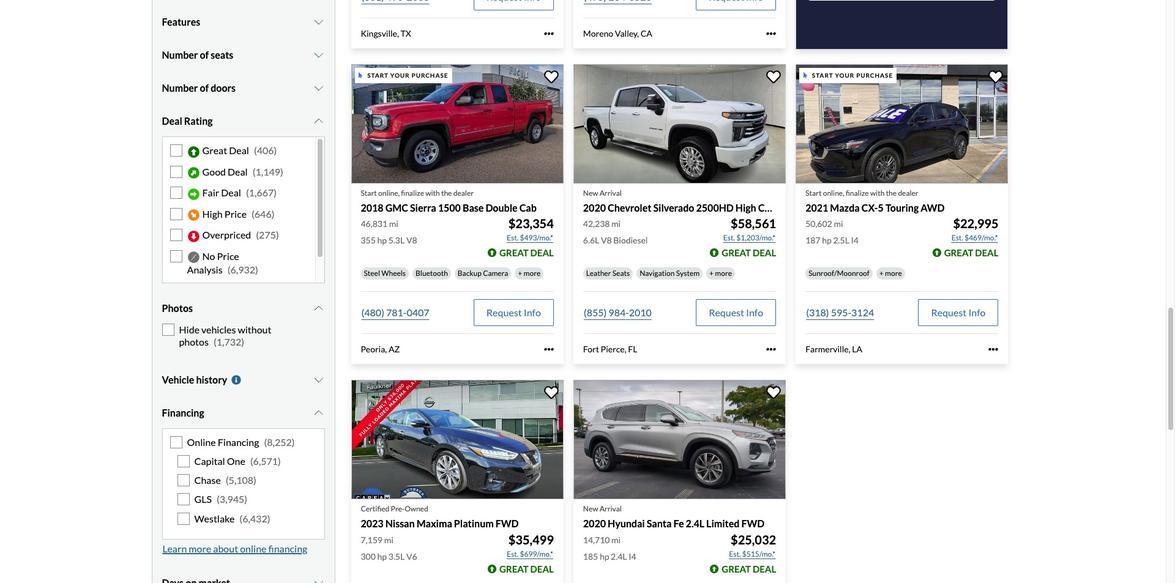 Task type: vqa. For each thing, say whether or not it's contained in the screenshot.
excellent 750-850
no



Task type: locate. For each thing, give the bounding box(es) containing it.
hp
[[378, 235, 387, 246], [822, 235, 832, 246], [378, 551, 387, 562], [600, 551, 610, 562]]

pre-
[[391, 505, 405, 514]]

ellipsis h image for ca
[[767, 29, 777, 39]]

fwd
[[496, 518, 519, 530], [742, 518, 765, 530]]

2 cab from the left
[[822, 202, 839, 214]]

$35,499
[[509, 532, 554, 547]]

arrival for hyundai
[[600, 505, 622, 514]]

with inside start online, finalize with the dealer 2021 mazda cx-5 touring awd
[[871, 189, 885, 198]]

start inside start online, finalize with the dealer 2021 mazda cx-5 touring awd
[[806, 189, 822, 198]]

1 vertical spatial new
[[583, 505, 598, 514]]

start up '2018'
[[361, 189, 377, 198]]

request info button for $58,561
[[696, 300, 777, 327]]

2 request from the left
[[709, 307, 745, 319]]

1 horizontal spatial 2.4l
[[686, 518, 705, 530]]

hp inside 14,710 mi 185 hp 2.4l i4
[[600, 551, 610, 562]]

2 purchase from the left
[[857, 72, 893, 79]]

0 vertical spatial chevron down image
[[313, 375, 325, 385]]

2020 up 42,238
[[583, 202, 606, 214]]

financing down vehicle
[[162, 407, 204, 419]]

0 horizontal spatial with
[[426, 189, 440, 198]]

chevron down image for number of seats
[[313, 50, 325, 60]]

+ right camera
[[518, 269, 522, 278]]

the for $22,995
[[886, 189, 897, 198]]

chevron down image inside photos dropdown button
[[313, 304, 325, 314]]

355
[[361, 235, 376, 246]]

vehicle history
[[162, 374, 227, 386]]

2 horizontal spatial + more
[[880, 269, 902, 278]]

chevron down image for financing
[[313, 408, 325, 418]]

chevron down image inside the "number of seats" dropdown button
[[313, 50, 325, 60]]

great for $22,995
[[945, 248, 974, 259]]

2.4l right fe
[[686, 518, 705, 530]]

deal down $515/mo.*
[[753, 564, 777, 575]]

2020 up 14,710
[[583, 518, 606, 530]]

3 request info button from the left
[[919, 300, 999, 327]]

deal down $493/mo.*
[[531, 248, 554, 259]]

+ right sunroof/moonroof
[[880, 269, 884, 278]]

0 vertical spatial number
[[162, 49, 198, 61]]

1 horizontal spatial purchase
[[857, 72, 893, 79]]

est. down '$25,032'
[[729, 550, 741, 559]]

est.
[[507, 234, 519, 243], [724, 234, 735, 243], [952, 234, 964, 243], [507, 550, 519, 559], [729, 550, 741, 559]]

ellipsis h image inside kingsville, tx link
[[544, 29, 554, 39]]

info for $58,561
[[746, 307, 764, 319]]

ellipsis h image
[[767, 29, 777, 39], [767, 345, 777, 355]]

1 finalize from the left
[[401, 189, 424, 198]]

great deal for $35,499
[[500, 564, 554, 575]]

1 online, from the left
[[378, 189, 400, 198]]

2 your from the left
[[835, 72, 855, 79]]

deal inside dropdown button
[[162, 115, 182, 127]]

fwd up '$25,032'
[[742, 518, 765, 530]]

great down est. $515/mo.* button
[[722, 564, 751, 575]]

2.4l right 185
[[611, 551, 627, 562]]

i4 down hyundai
[[629, 551, 637, 562]]

chevron down image for number of doors
[[313, 84, 325, 93]]

4 chevron down image from the top
[[313, 117, 325, 126]]

2020
[[583, 202, 606, 214], [583, 518, 606, 530]]

ellipsis h image
[[544, 29, 554, 39], [544, 345, 554, 355], [989, 345, 999, 355]]

+ more right camera
[[518, 269, 541, 278]]

2 info from the left
[[746, 307, 764, 319]]

mi up 2.5l
[[834, 219, 843, 229]]

i4
[[851, 235, 859, 246], [629, 551, 637, 562]]

est. for $35,499
[[507, 550, 519, 559]]

1 vertical spatial of
[[200, 82, 209, 94]]

1 request info from the left
[[487, 307, 541, 319]]

pierce,
[[601, 344, 627, 355]]

your right mouse pointer icon
[[391, 72, 410, 79]]

new arrival 2020 chevrolet silverado 2500hd high country crew cab 4wd
[[583, 189, 865, 214]]

hp right 355
[[378, 235, 387, 246]]

mi inside 42,238 mi 6.6l v8 biodiesel
[[612, 219, 621, 229]]

deal up the good deal (1,149) on the top of page
[[229, 145, 249, 156]]

0 horizontal spatial request info
[[487, 307, 541, 319]]

2021
[[806, 202, 829, 214]]

est. inside $25,032 est. $515/mo.*
[[729, 550, 741, 559]]

1 horizontal spatial financing
[[218, 436, 259, 448]]

1 cab from the left
[[520, 202, 537, 214]]

start inside start online, finalize with the dealer 2018 gmc sierra 1500 base double cab
[[361, 189, 377, 198]]

0 vertical spatial i4
[[851, 235, 859, 246]]

0407
[[407, 307, 430, 319]]

0 horizontal spatial finalize
[[401, 189, 424, 198]]

deal down $469/mo.*
[[976, 248, 999, 259]]

1 horizontal spatial fwd
[[742, 518, 765, 530]]

0 horizontal spatial the
[[441, 189, 452, 198]]

awd
[[921, 202, 945, 214]]

est. for $58,561
[[724, 234, 735, 243]]

1 dealer from the left
[[454, 189, 474, 198]]

mi inside 7,159 mi 300 hp 3.5l v6
[[384, 535, 394, 545]]

1 new from the top
[[583, 189, 598, 198]]

2020 for hyundai
[[583, 518, 606, 530]]

1 horizontal spatial info
[[746, 307, 764, 319]]

1 horizontal spatial finalize
[[846, 189, 869, 198]]

new inside new arrival 2020 chevrolet silverado 2500hd high country crew cab 4wd
[[583, 189, 598, 198]]

deal left the rating
[[162, 115, 182, 127]]

dealer inside start online, finalize with the dealer 2021 mazda cx-5 touring awd
[[898, 189, 919, 198]]

with inside start online, finalize with the dealer 2018 gmc sierra 1500 base double cab
[[426, 189, 440, 198]]

v8
[[407, 235, 417, 246], [601, 235, 612, 246]]

1 vertical spatial price
[[217, 250, 239, 262]]

1 vertical spatial 2020
[[583, 518, 606, 530]]

the up 'touring'
[[886, 189, 897, 198]]

great deal for $58,561
[[722, 248, 777, 259]]

(8,252)
[[264, 436, 295, 448]]

limited
[[707, 518, 740, 530]]

new up 42,238
[[583, 189, 598, 198]]

2020 inside new arrival 2020 chevrolet silverado 2500hd high country crew cab 4wd
[[583, 202, 606, 214]]

hide vehicles without photos
[[179, 324, 272, 348]]

1 chevron down image from the top
[[313, 17, 325, 27]]

+ right system
[[710, 269, 714, 278]]

1 with from the left
[[426, 189, 440, 198]]

0 horizontal spatial +
[[518, 269, 522, 278]]

great for $23,354
[[500, 248, 529, 259]]

v8 right 6.6l
[[601, 235, 612, 246]]

no price analysis
[[187, 250, 239, 276]]

0 horizontal spatial dealer
[[454, 189, 474, 198]]

1 info from the left
[[524, 307, 541, 319]]

est. inside $58,561 est. $1,203/mo.*
[[724, 234, 735, 243]]

v8 right 5.3l
[[407, 235, 417, 246]]

start your purchase for $22,995
[[812, 72, 893, 79]]

deal right fair
[[221, 187, 241, 199]]

more right learn
[[189, 543, 211, 555]]

chase
[[194, 475, 221, 486]]

0 vertical spatial ellipsis h image
[[767, 29, 777, 39]]

new inside new arrival 2020 hyundai santa fe 2.4l limited fwd
[[583, 505, 598, 514]]

1 horizontal spatial the
[[886, 189, 897, 198]]

est. left $1,203/mo.*
[[724, 234, 735, 243]]

deal for $58,561
[[753, 248, 777, 259]]

kingsville, tx
[[361, 28, 411, 39]]

2 of from the top
[[200, 82, 209, 94]]

with
[[426, 189, 440, 198], [871, 189, 885, 198]]

chevron down image
[[313, 17, 325, 27], [313, 50, 325, 60], [313, 84, 325, 93], [313, 117, 325, 126], [313, 304, 325, 314], [313, 408, 325, 418]]

crew
[[797, 202, 820, 214]]

mi for $35,499
[[384, 535, 394, 545]]

hp for $23,354
[[378, 235, 387, 246]]

2 horizontal spatial request info button
[[919, 300, 999, 327]]

0 vertical spatial price
[[225, 208, 247, 220]]

kingsville, tx link
[[351, 0, 564, 49]]

1 horizontal spatial dealer
[[898, 189, 919, 198]]

maxima
[[417, 518, 452, 530]]

1 vertical spatial ellipsis h image
[[767, 345, 777, 355]]

ellipsis h image inside "moreno valley, ca" "link"
[[767, 29, 777, 39]]

request
[[487, 307, 522, 319], [709, 307, 745, 319], [932, 307, 967, 319]]

chevron down image inside 'number of doors' dropdown button
[[313, 84, 325, 93]]

2 chevron down image from the top
[[313, 50, 325, 60]]

of left doors
[[200, 82, 209, 94]]

1 v8 from the left
[[407, 235, 417, 246]]

42,238
[[583, 219, 610, 229]]

chevron down image for deal rating
[[313, 117, 325, 126]]

0 horizontal spatial + more
[[518, 269, 541, 278]]

0 horizontal spatial i4
[[629, 551, 637, 562]]

great for $35,499
[[500, 564, 529, 575]]

0 horizontal spatial request info button
[[474, 300, 554, 327]]

moreno valley, ca
[[583, 28, 653, 39]]

steel
[[364, 269, 380, 278]]

0 vertical spatial of
[[200, 49, 209, 61]]

great deal down est. $515/mo.* button
[[722, 564, 777, 575]]

1 of from the top
[[200, 49, 209, 61]]

start your purchase right mouse pointer image
[[812, 72, 893, 79]]

3 request info from the left
[[932, 307, 986, 319]]

high price (646)
[[202, 208, 275, 220]]

start your purchase down the tx
[[368, 72, 448, 79]]

2 horizontal spatial request
[[932, 307, 967, 319]]

great down the est. $699/mo.* button
[[500, 564, 529, 575]]

your right mouse pointer image
[[835, 72, 855, 79]]

$58,561
[[731, 216, 777, 231]]

cab up $23,354
[[520, 202, 537, 214]]

mi right 7,159
[[384, 535, 394, 545]]

super black 2023 nissan maxima platinum fwd sedan front-wheel drive continuously variable transmission image
[[351, 380, 564, 500]]

chevron down image inside deal rating dropdown button
[[313, 117, 325, 126]]

great deal down the est. $699/mo.* button
[[500, 564, 554, 575]]

2 request info from the left
[[709, 307, 764, 319]]

mi for $22,995
[[834, 219, 843, 229]]

silverado
[[654, 202, 695, 214]]

1 horizontal spatial start your purchase
[[812, 72, 893, 79]]

7,159 mi 300 hp 3.5l v6
[[361, 535, 417, 562]]

dealer inside start online, finalize with the dealer 2018 gmc sierra 1500 base double cab
[[454, 189, 474, 198]]

1 purchase from the left
[[412, 72, 448, 79]]

1 vertical spatial number
[[162, 82, 198, 94]]

0 horizontal spatial purchase
[[412, 72, 448, 79]]

chevron down image for photos
[[313, 304, 325, 314]]

+ more right sunroof/moonroof
[[880, 269, 902, 278]]

number of seats button
[[162, 40, 325, 71]]

i4 right 2.5l
[[851, 235, 859, 246]]

v8 inside 42,238 mi 6.6l v8 biodiesel
[[601, 235, 612, 246]]

mi inside 46,831 mi 355 hp 5.3l v8
[[389, 219, 399, 229]]

financing
[[162, 407, 204, 419], [218, 436, 259, 448]]

financing up capital one (6,571)
[[218, 436, 259, 448]]

great down est. $493/mo.* button on the top left of the page
[[500, 248, 529, 259]]

3 chevron down image from the top
[[313, 84, 325, 93]]

chevron down image
[[313, 375, 325, 385], [313, 579, 325, 584]]

2 finalize from the left
[[846, 189, 869, 198]]

3 request from the left
[[932, 307, 967, 319]]

1 vertical spatial financing
[[218, 436, 259, 448]]

new up 14,710
[[583, 505, 598, 514]]

start your purchase for $23,354
[[368, 72, 448, 79]]

1 horizontal spatial v8
[[601, 235, 612, 246]]

0 horizontal spatial v8
[[407, 235, 417, 246]]

arrival up chevrolet
[[600, 189, 622, 198]]

1 the from the left
[[441, 189, 452, 198]]

0 horizontal spatial info
[[524, 307, 541, 319]]

la
[[852, 344, 863, 355]]

1 vertical spatial chevron down image
[[313, 579, 325, 584]]

1 chevron down image from the top
[[313, 375, 325, 385]]

sierra
[[410, 202, 436, 214]]

online, up gmc
[[378, 189, 400, 198]]

arrival up hyundai
[[600, 505, 622, 514]]

1 start your purchase from the left
[[368, 72, 448, 79]]

finalize
[[401, 189, 424, 198], [846, 189, 869, 198]]

price inside no price analysis
[[217, 250, 239, 262]]

2 number from the top
[[162, 82, 198, 94]]

3 info from the left
[[969, 307, 986, 319]]

187
[[806, 235, 821, 246]]

0 horizontal spatial 2.4l
[[611, 551, 627, 562]]

chevron down image inside features dropdown button
[[313, 17, 325, 27]]

hide
[[179, 324, 200, 336]]

2 dealer from the left
[[898, 189, 919, 198]]

finalize inside start online, finalize with the dealer 2018 gmc sierra 1500 base double cab
[[401, 189, 424, 198]]

mouse pointer image
[[359, 73, 363, 79]]

mi down hyundai
[[612, 535, 621, 545]]

1 arrival from the top
[[600, 189, 622, 198]]

great deal down est. $493/mo.* button on the top left of the page
[[500, 248, 554, 259]]

$25,032 est. $515/mo.*
[[729, 532, 777, 559]]

2 request info button from the left
[[696, 300, 777, 327]]

1 horizontal spatial request info button
[[696, 300, 777, 327]]

0 vertical spatial new
[[583, 189, 598, 198]]

0 vertical spatial arrival
[[600, 189, 622, 198]]

hp inside 46,831 mi 355 hp 5.3l v8
[[378, 235, 387, 246]]

info for $23,354
[[524, 307, 541, 319]]

1 horizontal spatial online,
[[823, 189, 845, 198]]

of
[[200, 49, 209, 61], [200, 82, 209, 94]]

finalize up sierra
[[401, 189, 424, 198]]

number up "deal rating"
[[162, 82, 198, 94]]

2.4l inside new arrival 2020 hyundai santa fe 2.4l limited fwd
[[686, 518, 705, 530]]

1 number from the top
[[162, 49, 198, 61]]

2 ellipsis h image from the top
[[767, 345, 777, 355]]

bluetooth
[[416, 269, 448, 278]]

arrival
[[600, 189, 622, 198], [600, 505, 622, 514]]

request for $22,995
[[932, 307, 967, 319]]

2 2020 from the top
[[583, 518, 606, 530]]

high
[[736, 202, 757, 214], [202, 208, 223, 220]]

great down est. $469/mo.* button at the right top of page
[[945, 248, 974, 259]]

hp right 185
[[600, 551, 610, 562]]

i4 inside 50,602 mi 187 hp 2.5l i4
[[851, 235, 859, 246]]

start online, finalize with the dealer 2021 mazda cx-5 touring awd
[[806, 189, 945, 214]]

great deal for $23,354
[[500, 248, 554, 259]]

1 horizontal spatial + more
[[710, 269, 732, 278]]

start up 2021
[[806, 189, 822, 198]]

0 horizontal spatial online,
[[378, 189, 400, 198]]

mi down gmc
[[389, 219, 399, 229]]

est. down "$22,995" at the top right of the page
[[952, 234, 964, 243]]

2 start your purchase from the left
[[812, 72, 893, 79]]

purchase for $23,354
[[412, 72, 448, 79]]

great down the est. $1,203/mo.* button
[[722, 248, 751, 259]]

leather seats
[[586, 269, 630, 278]]

5 chevron down image from the top
[[313, 304, 325, 314]]

0 vertical spatial 2.4l
[[686, 518, 705, 530]]

est. down $23,354
[[507, 234, 519, 243]]

0 horizontal spatial your
[[391, 72, 410, 79]]

finalize inside start online, finalize with the dealer 2021 mazda cx-5 touring awd
[[846, 189, 869, 198]]

0 horizontal spatial financing
[[162, 407, 204, 419]]

start
[[368, 72, 389, 79], [812, 72, 834, 79], [361, 189, 377, 198], [806, 189, 822, 198]]

0 horizontal spatial cab
[[520, 202, 537, 214]]

v6
[[407, 551, 417, 562]]

est. for $25,032
[[729, 550, 741, 559]]

1 vertical spatial 2.4l
[[611, 551, 627, 562]]

deal up fair deal (1,667)
[[228, 166, 248, 178]]

1 vertical spatial arrival
[[600, 505, 622, 514]]

financing button
[[162, 398, 325, 429]]

2 arrival from the top
[[600, 505, 622, 514]]

great deal down the est. $1,203/mo.* button
[[722, 248, 777, 259]]

request info
[[487, 307, 541, 319], [709, 307, 764, 319], [932, 307, 986, 319]]

price down fair deal (1,667)
[[225, 208, 247, 220]]

mi inside 14,710 mi 185 hp 2.4l i4
[[612, 535, 621, 545]]

finalize up 4wd
[[846, 189, 869, 198]]

1 + more from the left
[[518, 269, 541, 278]]

ca
[[641, 28, 653, 39]]

great deal (406)
[[202, 145, 277, 156]]

certified
[[361, 505, 390, 514]]

est. inside $23,354 est. $493/mo.*
[[507, 234, 519, 243]]

1 horizontal spatial request
[[709, 307, 745, 319]]

deal down $699/mo.*
[[531, 564, 554, 575]]

1 request from the left
[[487, 307, 522, 319]]

great for $58,561
[[722, 248, 751, 259]]

touring
[[886, 202, 919, 214]]

capital
[[194, 456, 225, 467]]

est. for $22,995
[[952, 234, 964, 243]]

2 v8 from the left
[[601, 235, 612, 246]]

cab
[[520, 202, 537, 214], [822, 202, 839, 214]]

1 horizontal spatial your
[[835, 72, 855, 79]]

hp inside 7,159 mi 300 hp 3.5l v6
[[378, 551, 387, 562]]

deal for $25,032
[[753, 564, 777, 575]]

est. inside $22,995 est. $469/mo.*
[[952, 234, 964, 243]]

1 vertical spatial i4
[[629, 551, 637, 562]]

1 horizontal spatial with
[[871, 189, 885, 198]]

1 horizontal spatial request info
[[709, 307, 764, 319]]

cab inside start online, finalize with the dealer 2018 gmc sierra 1500 base double cab
[[520, 202, 537, 214]]

arrival inside new arrival 2020 chevrolet silverado 2500hd high country crew cab 4wd
[[600, 189, 622, 198]]

high down fair
[[202, 208, 223, 220]]

navigation
[[640, 269, 675, 278]]

2 the from the left
[[886, 189, 897, 198]]

mi for $58,561
[[612, 219, 621, 229]]

est. inside $35,499 est. $699/mo.*
[[507, 550, 519, 559]]

uncertain (60)
[[202, 283, 267, 295]]

online, inside start online, finalize with the dealer 2018 gmc sierra 1500 base double cab
[[378, 189, 400, 198]]

deal
[[531, 248, 554, 259], [753, 248, 777, 259], [976, 248, 999, 259], [531, 564, 554, 575], [753, 564, 777, 575]]

online, inside start online, finalize with the dealer 2021 mazda cx-5 touring awd
[[823, 189, 845, 198]]

2 new from the top
[[583, 505, 598, 514]]

2 fwd from the left
[[742, 518, 765, 530]]

0 horizontal spatial start your purchase
[[368, 72, 448, 79]]

your for $22,995
[[835, 72, 855, 79]]

0 horizontal spatial fwd
[[496, 518, 519, 530]]

1 horizontal spatial i4
[[851, 235, 859, 246]]

hp inside 50,602 mi 187 hp 2.5l i4
[[822, 235, 832, 246]]

6 chevron down image from the top
[[313, 408, 325, 418]]

of left seats
[[200, 49, 209, 61]]

2 with from the left
[[871, 189, 885, 198]]

new arrival 2020 hyundai santa fe 2.4l limited fwd
[[583, 505, 765, 530]]

number for number of doors
[[162, 82, 198, 94]]

great deal
[[500, 248, 554, 259], [722, 248, 777, 259], [945, 248, 999, 259], [500, 564, 554, 575], [722, 564, 777, 575]]

nissan
[[386, 518, 415, 530]]

+ more right system
[[710, 269, 732, 278]]

deal for $23,354
[[531, 248, 554, 259]]

great deal for $25,032
[[722, 564, 777, 575]]

info
[[524, 307, 541, 319], [746, 307, 764, 319], [969, 307, 986, 319]]

deal down $1,203/mo.*
[[753, 248, 777, 259]]

hp right 187
[[822, 235, 832, 246]]

sunroof/moonroof
[[809, 269, 870, 278]]

purchase
[[412, 72, 448, 79], [857, 72, 893, 79]]

1 horizontal spatial cab
[[822, 202, 839, 214]]

est. down "$35,499" on the bottom
[[507, 550, 519, 559]]

2 horizontal spatial request info
[[932, 307, 986, 319]]

ellipsis h image for $23,354
[[544, 345, 554, 355]]

2020 inside new arrival 2020 hyundai santa fe 2.4l limited fwd
[[583, 518, 606, 530]]

online, up mazda
[[823, 189, 845, 198]]

1 2020 from the top
[[583, 202, 606, 214]]

fwd up "$35,499" on the bottom
[[496, 518, 519, 530]]

arrival inside new arrival 2020 hyundai santa fe 2.4l limited fwd
[[600, 505, 622, 514]]

2 online, from the left
[[823, 189, 845, 198]]

the up 1500
[[441, 189, 452, 198]]

learn more about online financing button
[[162, 540, 308, 558]]

great deal down est. $469/mo.* button at the right top of page
[[945, 248, 999, 259]]

santa
[[647, 518, 672, 530]]

the inside start online, finalize with the dealer 2018 gmc sierra 1500 base double cab
[[441, 189, 452, 198]]

1 horizontal spatial high
[[736, 202, 757, 214]]

high up $58,561
[[736, 202, 757, 214]]

mi inside 50,602 mi 187 hp 2.5l i4
[[834, 219, 843, 229]]

0 vertical spatial 2020
[[583, 202, 606, 214]]

price right no at the left top of page
[[217, 250, 239, 262]]

photos button
[[162, 294, 325, 324]]

1 your from the left
[[391, 72, 410, 79]]

more right system
[[715, 269, 732, 278]]

peoria,
[[361, 344, 387, 355]]

1 fwd from the left
[[496, 518, 519, 530]]

the inside start online, finalize with the dealer 2021 mazda cx-5 touring awd
[[886, 189, 897, 198]]

0 horizontal spatial request
[[487, 307, 522, 319]]

price for (646)
[[225, 208, 247, 220]]

i4 inside 14,710 mi 185 hp 2.4l i4
[[629, 551, 637, 562]]

more inside learn more about online financing button
[[189, 543, 211, 555]]

1 request info button from the left
[[474, 300, 554, 327]]

one
[[227, 456, 245, 467]]

hp right 300 in the left of the page
[[378, 551, 387, 562]]

1 horizontal spatial +
[[710, 269, 714, 278]]

with up 5
[[871, 189, 885, 198]]

navigation system
[[640, 269, 700, 278]]

with up sierra
[[426, 189, 440, 198]]

number down features
[[162, 49, 198, 61]]

jet black mica 2021 mazda cx-5 touring awd suv / crossover all-wheel drive automatic image
[[796, 64, 1009, 184]]

learn
[[163, 543, 187, 555]]

dealer up 'touring'
[[898, 189, 919, 198]]

hp for $25,032
[[600, 551, 610, 562]]

2 horizontal spatial +
[[880, 269, 884, 278]]

chevron down image inside financing dropdown button
[[313, 408, 325, 418]]

(6,932)
[[228, 264, 258, 276]]

seats
[[613, 269, 630, 278]]

system
[[676, 269, 700, 278]]

dealer up base
[[454, 189, 474, 198]]

the for $23,354
[[441, 189, 452, 198]]

cab up 50,602
[[822, 202, 839, 214]]

request info for $23,354
[[487, 307, 541, 319]]

mi right 42,238
[[612, 219, 621, 229]]

1 ellipsis h image from the top
[[767, 29, 777, 39]]

request info for $22,995
[[932, 307, 986, 319]]

2 horizontal spatial info
[[969, 307, 986, 319]]

0 vertical spatial financing
[[162, 407, 204, 419]]



Task type: describe. For each thing, give the bounding box(es) containing it.
(318) 595-3124 button
[[806, 300, 875, 327]]

(480) 781-0407 button
[[361, 300, 430, 327]]

finalize for $23,354
[[401, 189, 424, 198]]

online financing (8,252)
[[187, 436, 295, 448]]

start right mouse pointer icon
[[368, 72, 389, 79]]

overpriced (275)
[[202, 229, 279, 241]]

2018
[[361, 202, 384, 214]]

6.6l
[[583, 235, 600, 246]]

price for analysis
[[217, 250, 239, 262]]

(6,571)
[[250, 456, 281, 467]]

est. $515/mo.* button
[[729, 548, 777, 561]]

hyundai
[[608, 518, 645, 530]]

iridescent pearl tricoat 2020 chevrolet silverado 2500hd high country crew cab 4wd pickup truck four-wheel drive automatic image
[[574, 64, 786, 184]]

i4 for $25,032
[[629, 551, 637, 562]]

more down est. $493/mo.* button on the top left of the page
[[524, 269, 541, 278]]

dealer for $23,354
[[454, 189, 474, 198]]

chevron down image for features
[[313, 17, 325, 27]]

cx-
[[862, 202, 878, 214]]

(855) 984-2010
[[584, 307, 652, 319]]

finalize for $22,995
[[846, 189, 869, 198]]

great deal for $22,995
[[945, 248, 999, 259]]

features
[[162, 16, 200, 28]]

300
[[361, 551, 376, 562]]

peoria, az
[[361, 344, 400, 355]]

request info button for $23,354
[[474, 300, 554, 327]]

fwd inside new arrival 2020 hyundai santa fe 2.4l limited fwd
[[742, 518, 765, 530]]

features button
[[162, 7, 325, 38]]

doors
[[211, 82, 236, 94]]

history
[[196, 374, 227, 386]]

silver 2020 hyundai santa fe 2.4l limited fwd suv / crossover front-wheel drive automatic image
[[574, 380, 786, 500]]

42,238 mi 6.6l v8 biodiesel
[[583, 219, 648, 246]]

wheels
[[382, 269, 406, 278]]

3.5l
[[389, 551, 405, 562]]

v8 inside 46,831 mi 355 hp 5.3l v8
[[407, 235, 417, 246]]

cardinal red 2018 gmc sierra 1500 base double cab pickup truck 4x2 6-speed automatic overdrive image
[[351, 64, 564, 184]]

deal for $22,995
[[976, 248, 999, 259]]

0 horizontal spatial high
[[202, 208, 223, 220]]

deal rating
[[162, 115, 213, 127]]

backup
[[458, 269, 482, 278]]

great
[[202, 145, 227, 156]]

4wd
[[841, 202, 865, 214]]

moreno
[[583, 28, 614, 39]]

gls
[[194, 494, 212, 505]]

est. for $23,354
[[507, 234, 519, 243]]

(480) 781-0407
[[362, 307, 430, 319]]

start online, finalize with the dealer 2018 gmc sierra 1500 base double cab
[[361, 189, 537, 214]]

request info button for $22,995
[[919, 300, 999, 327]]

uncertain
[[202, 283, 245, 295]]

seats
[[211, 49, 234, 61]]

your for $23,354
[[391, 72, 410, 79]]

1500
[[438, 202, 461, 214]]

country
[[758, 202, 795, 214]]

kingsville,
[[361, 28, 399, 39]]

2 + from the left
[[710, 269, 714, 278]]

$22,995 est. $469/mo.*
[[952, 216, 999, 243]]

farmerville,
[[806, 344, 851, 355]]

request info for $58,561
[[709, 307, 764, 319]]

2 + more from the left
[[710, 269, 732, 278]]

online
[[240, 543, 267, 555]]

14,710
[[583, 535, 610, 545]]

(60)
[[250, 283, 267, 295]]

with for $23,354
[[426, 189, 440, 198]]

3 + from the left
[[880, 269, 884, 278]]

(6,432)
[[240, 513, 270, 525]]

1 + from the left
[[518, 269, 522, 278]]

gmc
[[386, 202, 408, 214]]

dealer for $22,995
[[898, 189, 919, 198]]

platinum
[[454, 518, 494, 530]]

moreno valley, ca link
[[574, 0, 786, 49]]

of for seats
[[200, 49, 209, 61]]

good
[[202, 166, 226, 178]]

capital one (6,571)
[[194, 456, 281, 467]]

cab inside new arrival 2020 chevrolet silverado 2500hd high country crew cab 4wd
[[822, 202, 839, 214]]

$25,032
[[731, 532, 777, 547]]

mi for $25,032
[[612, 535, 621, 545]]

chase (5,108)
[[194, 475, 257, 486]]

595-
[[831, 307, 852, 319]]

(318)
[[807, 307, 829, 319]]

(1,667)
[[246, 187, 277, 199]]

fl
[[628, 344, 638, 355]]

$1,203/mo.*
[[737, 234, 776, 243]]

backup camera
[[458, 269, 508, 278]]

50,602 mi 187 hp 2.5l i4
[[806, 219, 859, 246]]

984-
[[609, 307, 629, 319]]

2 chevron down image from the top
[[313, 579, 325, 584]]

deal for good deal
[[228, 166, 248, 178]]

2500hd
[[697, 202, 734, 214]]

request for $23,354
[[487, 307, 522, 319]]

2.4l inside 14,710 mi 185 hp 2.4l i4
[[611, 551, 627, 562]]

$515/mo.*
[[743, 550, 776, 559]]

farmerville, la
[[806, 344, 863, 355]]

great for $25,032
[[722, 564, 751, 575]]

number of doors button
[[162, 73, 325, 104]]

50,602
[[806, 219, 833, 229]]

number of seats
[[162, 49, 234, 61]]

mazda
[[831, 202, 860, 214]]

5.3l
[[389, 235, 405, 246]]

vehicle history button
[[162, 365, 325, 395]]

mi for $23,354
[[389, 219, 399, 229]]

$699/mo.*
[[520, 550, 553, 559]]

(5,108)
[[226, 475, 257, 486]]

online
[[187, 436, 216, 448]]

arrival for chevrolet
[[600, 189, 622, 198]]

overpriced
[[202, 229, 251, 241]]

rating
[[184, 115, 213, 127]]

46,831
[[361, 219, 388, 229]]

tx
[[401, 28, 411, 39]]

$35,499 est. $699/mo.*
[[507, 532, 554, 559]]

2020 for chevrolet
[[583, 202, 606, 214]]

leather
[[586, 269, 611, 278]]

(1,732)
[[214, 336, 244, 348]]

7,159
[[361, 535, 383, 545]]

hp for $35,499
[[378, 551, 387, 562]]

chevron down image inside "vehicle history" dropdown button
[[313, 375, 325, 385]]

fair
[[202, 187, 219, 199]]

number for number of seats
[[162, 49, 198, 61]]

az
[[389, 344, 400, 355]]

westlake
[[194, 513, 235, 525]]

info for $22,995
[[969, 307, 986, 319]]

deal for fair deal
[[221, 187, 241, 199]]

online, for $23,354
[[378, 189, 400, 198]]

est. $493/mo.* button
[[506, 232, 554, 245]]

request for $58,561
[[709, 307, 745, 319]]

start right mouse pointer image
[[812, 72, 834, 79]]

online, for $22,995
[[823, 189, 845, 198]]

hp for $22,995
[[822, 235, 832, 246]]

more right sunroof/moonroof
[[885, 269, 902, 278]]

high inside new arrival 2020 chevrolet silverado 2500hd high country crew cab 4wd
[[736, 202, 757, 214]]

(318) 595-3124
[[807, 307, 875, 319]]

with for $22,995
[[871, 189, 885, 198]]

i4 for $22,995
[[851, 235, 859, 246]]

$58,561 est. $1,203/mo.*
[[724, 216, 777, 243]]

purchase for $22,995
[[857, 72, 893, 79]]

new for hyundai
[[583, 505, 598, 514]]

number of doors
[[162, 82, 236, 94]]

mouse pointer image
[[804, 73, 808, 79]]

westlake (6,432)
[[194, 513, 270, 525]]

deal for $35,499
[[531, 564, 554, 575]]

fwd inside certified pre-owned 2023 nissan maxima platinum fwd
[[496, 518, 519, 530]]

new for chevrolet
[[583, 189, 598, 198]]

ellipsis h image for $22,995
[[989, 345, 999, 355]]

14,710 mi 185 hp 2.4l i4
[[583, 535, 637, 562]]

3 + more from the left
[[880, 269, 902, 278]]

$22,995
[[954, 216, 999, 231]]

info circle image
[[230, 375, 243, 385]]

$493/mo.*
[[520, 234, 553, 243]]

financing inside financing dropdown button
[[162, 407, 204, 419]]

ellipsis h image for fl
[[767, 345, 777, 355]]

5
[[878, 202, 884, 214]]

deal for great deal
[[229, 145, 249, 156]]

steel wheels
[[364, 269, 406, 278]]

vehicles
[[202, 324, 236, 336]]

of for doors
[[200, 82, 209, 94]]



